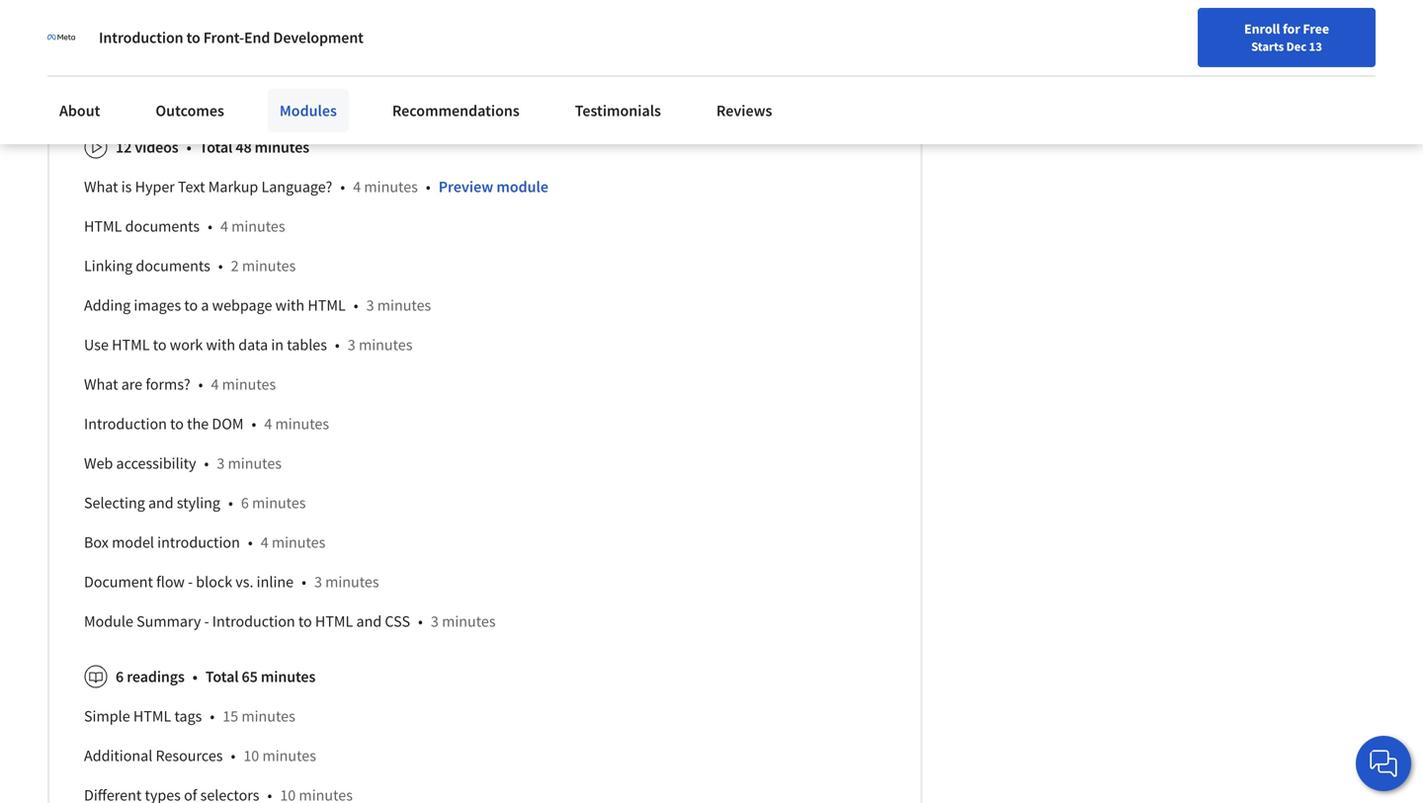 Task type: locate. For each thing, give the bounding box(es) containing it.
introduction for introduction to front-end development
[[99, 28, 183, 47]]

menu item
[[1046, 20, 1173, 84]]

0 horizontal spatial 6 readings
[[116, 668, 185, 687]]

what left the is at the top left of page
[[84, 177, 118, 197]]

what for what are forms? • 4 minutes
[[84, 375, 118, 395]]

6 up hide info about module content
[[241, 35, 249, 55]]

html left css
[[315, 612, 353, 632]]

introduction down are
[[84, 414, 167, 434]]

1 horizontal spatial 6 readings
[[241, 35, 309, 55]]

module summary - introduction to html and css • 3 minutes
[[84, 612, 496, 632]]

2
[[231, 256, 239, 276]]

4 up the introduction to the dom • 4 minutes
[[211, 375, 219, 395]]

0 horizontal spatial module
[[203, 81, 249, 99]]

0 horizontal spatial readings
[[127, 668, 185, 687]]

coursera image
[[24, 16, 149, 48]]

1 vertical spatial documents
[[136, 256, 210, 276]]

documents for html documents
[[125, 217, 200, 237]]

None search field
[[282, 12, 608, 52]]

6 readings
[[241, 35, 309, 55], [116, 668, 185, 687]]

- right summary
[[204, 612, 209, 632]]

flow
[[156, 573, 185, 592]]

introduction up info
[[99, 28, 183, 47]]

introduction
[[99, 28, 183, 47], [84, 414, 167, 434], [212, 612, 295, 632]]

1 vertical spatial 12
[[116, 138, 132, 157]]

readings
[[252, 35, 309, 55], [127, 668, 185, 687]]

1 vertical spatial introduction
[[84, 414, 167, 434]]

0 vertical spatial videos
[[135, 35, 178, 55]]

0 vertical spatial -
[[188, 573, 193, 592]]

what
[[84, 177, 118, 197], [84, 375, 118, 395]]

introduction down vs. on the left bottom of the page
[[212, 612, 295, 632]]

module
[[203, 81, 249, 99], [497, 177, 549, 197]]

2 12 from the top
[[116, 138, 132, 157]]

3
[[366, 296, 374, 316], [348, 335, 356, 355], [217, 454, 225, 474], [314, 573, 322, 592], [431, 612, 439, 632]]

linking documents • 2 minutes
[[84, 256, 296, 276]]

are
[[121, 375, 142, 395]]

testimonials
[[575, 101, 661, 121]]

reviews
[[717, 101, 773, 121]]

hide
[[108, 81, 136, 99]]

and left css
[[356, 612, 382, 632]]

6 readings up content
[[241, 35, 309, 55]]

0 vertical spatial documents
[[125, 217, 200, 237]]

in
[[271, 335, 284, 355]]

document flow - block vs. inline • 3 minutes
[[84, 573, 379, 592]]

65
[[242, 668, 258, 687]]

0 vertical spatial module
[[203, 81, 249, 99]]

1 vertical spatial videos
[[135, 138, 179, 157]]

css
[[385, 612, 410, 632]]

to left work
[[153, 335, 167, 355]]

1 horizontal spatial module
[[497, 177, 549, 197]]

•
[[186, 138, 191, 157], [340, 177, 345, 197], [426, 177, 431, 197], [208, 217, 213, 237], [218, 256, 223, 276], [354, 296, 359, 316], [335, 335, 340, 355], [198, 375, 203, 395], [252, 414, 256, 434], [204, 454, 209, 474], [228, 494, 233, 513], [248, 533, 253, 553], [302, 573, 306, 592], [418, 612, 423, 632], [193, 668, 198, 687], [210, 707, 215, 727], [231, 747, 236, 766]]

12 videos up info
[[116, 35, 178, 55]]

1 vertical spatial readings
[[127, 668, 185, 687]]

a
[[201, 296, 209, 316]]

total
[[199, 138, 233, 157], [206, 668, 239, 687]]

videos
[[135, 35, 178, 55], [135, 138, 179, 157]]

1 videos from the top
[[135, 35, 178, 55]]

and left styling
[[148, 494, 174, 513]]

- right flow on the bottom of page
[[188, 573, 193, 592]]

end
[[244, 28, 270, 47]]

12 up the hide
[[116, 35, 131, 55]]

what for what is hyper text markup language? • 4 minutes • preview module
[[84, 177, 118, 197]]

recommendations
[[392, 101, 520, 121]]

10
[[244, 747, 259, 766]]

html left tags
[[133, 707, 171, 727]]

to left front-
[[186, 28, 200, 47]]

0 vertical spatial what
[[84, 177, 118, 197]]

4 up inline
[[261, 533, 269, 553]]

what left are
[[84, 375, 118, 395]]

tables
[[287, 335, 327, 355]]

1 12 from the top
[[116, 35, 131, 55]]

and
[[148, 494, 174, 513], [356, 612, 382, 632]]

2 videos from the top
[[135, 138, 179, 157]]

documents for linking documents
[[136, 256, 210, 276]]

0 vertical spatial 6
[[241, 35, 249, 55]]

with left the data
[[206, 335, 235, 355]]

6 readings up tags
[[116, 668, 185, 687]]

readings up content
[[252, 35, 309, 55]]

total left 65
[[206, 668, 239, 687]]

introduction for introduction to the dom • 4 minutes
[[84, 414, 167, 434]]

1 vertical spatial with
[[206, 335, 235, 355]]

12
[[116, 35, 131, 55], [116, 138, 132, 157]]

6 right styling
[[241, 494, 249, 513]]

1 vertical spatial and
[[356, 612, 382, 632]]

language?
[[261, 177, 333, 197]]

html right use
[[112, 335, 150, 355]]

minutes
[[255, 138, 309, 157], [364, 177, 418, 197], [231, 217, 285, 237], [242, 256, 296, 276], [377, 296, 431, 316], [359, 335, 413, 355], [222, 375, 276, 395], [275, 414, 329, 434], [228, 454, 282, 474], [252, 494, 306, 513], [272, 533, 326, 553], [325, 573, 379, 592], [442, 612, 496, 632], [261, 668, 316, 687], [242, 707, 295, 727], [262, 747, 316, 766]]

6
[[241, 35, 249, 55], [241, 494, 249, 513], [116, 668, 124, 687]]

2 what from the top
[[84, 375, 118, 395]]

module
[[84, 612, 133, 632]]

1 horizontal spatial -
[[204, 612, 209, 632]]

0 vertical spatial 12 videos
[[116, 35, 178, 55]]

4
[[353, 177, 361, 197], [220, 217, 228, 237], [211, 375, 219, 395], [264, 414, 272, 434], [261, 533, 269, 553]]

0 vertical spatial total
[[199, 138, 233, 157]]

0 horizontal spatial with
[[206, 335, 235, 355]]

0 horizontal spatial -
[[188, 573, 193, 592]]

development
[[273, 28, 364, 47]]

simple
[[84, 707, 130, 727]]

info about module content element
[[76, 64, 886, 804]]

• total 65 minutes
[[193, 668, 316, 687]]

total left 48
[[199, 138, 233, 157]]

1 vertical spatial total
[[206, 668, 239, 687]]

vs.
[[236, 573, 254, 592]]

1 vertical spatial what
[[84, 375, 118, 395]]

to
[[186, 28, 200, 47], [184, 296, 198, 316], [153, 335, 167, 355], [170, 414, 184, 434], [298, 612, 312, 632]]

total for total 48 minutes
[[199, 138, 233, 157]]

with
[[275, 296, 305, 316], [206, 335, 235, 355]]

documents down the html documents • 4 minutes
[[136, 256, 210, 276]]

module up outcomes
[[203, 81, 249, 99]]

1 vertical spatial 6 readings
[[116, 668, 185, 687]]

0 vertical spatial introduction
[[99, 28, 183, 47]]

box
[[84, 533, 109, 553]]

6 up simple on the bottom
[[116, 668, 124, 687]]

0 horizontal spatial and
[[148, 494, 174, 513]]

meta image
[[47, 24, 75, 51]]

12 up the is at the top left of page
[[116, 138, 132, 157]]

1 horizontal spatial readings
[[252, 35, 309, 55]]

html up linking
[[84, 217, 122, 237]]

2 12 videos from the top
[[116, 138, 179, 157]]

videos up the hyper
[[135, 138, 179, 157]]

- for summary
[[204, 612, 209, 632]]

1 vertical spatial -
[[204, 612, 209, 632]]

forms?
[[146, 375, 190, 395]]

reviews link
[[705, 89, 784, 132]]

resources
[[156, 747, 223, 766]]

preview
[[439, 177, 494, 197]]

videos up info
[[135, 35, 178, 55]]

module inside 'dropdown button'
[[203, 81, 249, 99]]

12 videos up the hyper
[[116, 138, 179, 157]]

with up the in
[[275, 296, 305, 316]]

0 vertical spatial 12
[[116, 35, 131, 55]]

model
[[112, 533, 154, 553]]

to left the the
[[170, 414, 184, 434]]

what is hyper text markup language? • 4 minutes • preview module
[[84, 177, 549, 197]]

• total 48 minutes
[[186, 138, 309, 157]]

adding images to a webpage with html • 3 minutes
[[84, 296, 431, 316]]

about link
[[47, 89, 112, 132]]

what are forms? • 4 minutes
[[84, 375, 276, 395]]

1 vertical spatial 12 videos
[[116, 138, 179, 157]]

data
[[239, 335, 268, 355]]

documents down the hyper
[[125, 217, 200, 237]]

modules
[[280, 101, 337, 121]]

html
[[84, 217, 122, 237], [308, 296, 346, 316], [112, 335, 150, 355], [315, 612, 353, 632], [133, 707, 171, 727]]

hide info about module content button
[[76, 72, 306, 108]]

0 vertical spatial with
[[275, 296, 305, 316]]

1 what from the top
[[84, 177, 118, 197]]

readings up tags
[[127, 668, 185, 687]]

1 vertical spatial module
[[497, 177, 549, 197]]

module right preview
[[497, 177, 549, 197]]

documents
[[125, 217, 200, 237], [136, 256, 210, 276]]



Task type: vqa. For each thing, say whether or not it's contained in the screenshot.
Be to the middle
no



Task type: describe. For each thing, give the bounding box(es) containing it.
0 vertical spatial 6 readings
[[241, 35, 309, 55]]

document
[[84, 573, 153, 592]]

webpage
[[212, 296, 272, 316]]

introduction
[[157, 533, 240, 553]]

outcomes
[[156, 101, 224, 121]]

recommendations link
[[380, 89, 532, 132]]

4 down markup
[[220, 217, 228, 237]]

videos inside hide info about module content region
[[135, 138, 179, 157]]

selecting and styling • 6 minutes
[[84, 494, 306, 513]]

enroll
[[1245, 20, 1281, 38]]

13
[[1310, 39, 1323, 54]]

preview module link
[[439, 177, 549, 197]]

box model introduction • 4 minutes
[[84, 533, 326, 553]]

enroll for free starts dec 13
[[1245, 20, 1330, 54]]

html documents • 4 minutes
[[84, 217, 285, 237]]

simple html tags • 15 minutes
[[84, 707, 295, 727]]

testimonials link
[[563, 89, 673, 132]]

selecting
[[84, 494, 145, 513]]

introduction to the dom • 4 minutes
[[84, 414, 329, 434]]

12 videos inside hide info about module content region
[[116, 138, 179, 157]]

total for total 65 minutes
[[206, 668, 239, 687]]

readings inside hide info about module content region
[[127, 668, 185, 687]]

0 vertical spatial and
[[148, 494, 174, 513]]

hide info about module content region
[[84, 120, 886, 804]]

web
[[84, 454, 113, 474]]

show notifications image
[[1194, 25, 1218, 48]]

additional resources • 10 minutes
[[84, 747, 316, 766]]

info
[[138, 81, 162, 99]]

hyper
[[135, 177, 175, 197]]

48
[[236, 138, 252, 157]]

for
[[1283, 20, 1301, 38]]

starts
[[1252, 39, 1284, 54]]

dec
[[1287, 39, 1307, 54]]

block
[[196, 573, 232, 592]]

work
[[170, 335, 203, 355]]

introduction to front-end development
[[99, 28, 364, 47]]

about
[[59, 101, 100, 121]]

- for flow
[[188, 573, 193, 592]]

web accessibility • 3 minutes
[[84, 454, 282, 474]]

front-
[[203, 28, 244, 47]]

use html to work with data in tables • 3 minutes
[[84, 335, 413, 355]]

to up • total 65 minutes on the left of the page
[[298, 612, 312, 632]]

to left a
[[184, 296, 198, 316]]

accessibility
[[116, 454, 196, 474]]

dom
[[212, 414, 244, 434]]

images
[[134, 296, 181, 316]]

chat with us image
[[1368, 748, 1400, 780]]

summary
[[137, 612, 201, 632]]

content
[[251, 81, 298, 99]]

1 horizontal spatial with
[[275, 296, 305, 316]]

html up tables
[[308, 296, 346, 316]]

0 vertical spatial readings
[[252, 35, 309, 55]]

4 right language?
[[353, 177, 361, 197]]

4 right dom
[[264, 414, 272, 434]]

1 horizontal spatial and
[[356, 612, 382, 632]]

module inside region
[[497, 177, 549, 197]]

outcomes link
[[144, 89, 236, 132]]

styling
[[177, 494, 220, 513]]

additional
[[84, 747, 153, 766]]

free
[[1303, 20, 1330, 38]]

15
[[223, 707, 238, 727]]

1 12 videos from the top
[[116, 35, 178, 55]]

hide info about module content
[[108, 81, 298, 99]]

2 vertical spatial introduction
[[212, 612, 295, 632]]

about
[[165, 81, 200, 99]]

tags
[[174, 707, 202, 727]]

1 vertical spatial 6
[[241, 494, 249, 513]]

linking
[[84, 256, 133, 276]]

use
[[84, 335, 109, 355]]

the
[[187, 414, 209, 434]]

modules link
[[268, 89, 349, 132]]

adding
[[84, 296, 131, 316]]

markup
[[208, 177, 258, 197]]

6 readings inside hide info about module content region
[[116, 668, 185, 687]]

is
[[121, 177, 132, 197]]

inline
[[257, 573, 294, 592]]

2 vertical spatial 6
[[116, 668, 124, 687]]

12 inside hide info about module content region
[[116, 138, 132, 157]]

text
[[178, 177, 205, 197]]



